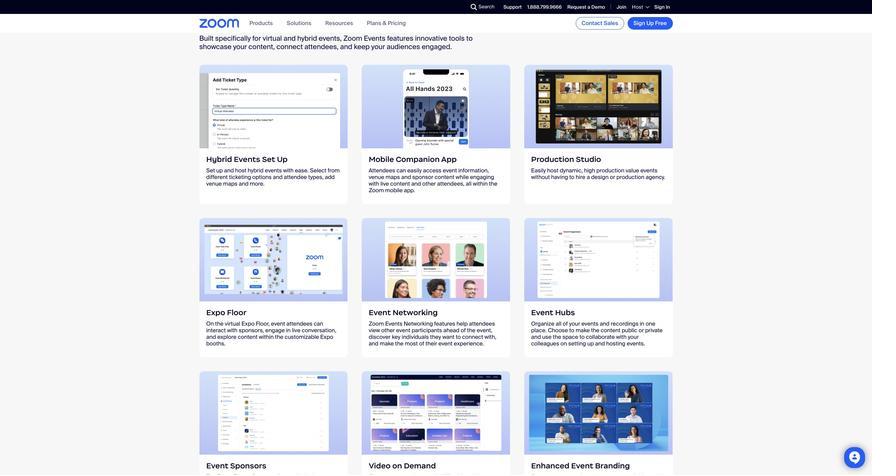 Task type: describe. For each thing, give the bounding box(es) containing it.
content left while
[[435, 174, 455, 181]]

agency.
[[646, 174, 666, 181]]

and inside event networking zoom events networking features help attendees view other event participants ahead of the event, discover key individuals they want to connect with, and make the most of their event experience.
[[369, 340, 379, 347]]

help
[[457, 320, 468, 328]]

events.
[[627, 340, 646, 347]]

panel zoom speakers image
[[525, 371, 673, 455]]

1 vertical spatial expo
[[242, 320, 255, 328]]

setting
[[569, 340, 586, 347]]

more.
[[250, 180, 265, 187]]

attendees, inside mobile companion app attendees can easily access event information, venue maps and sponsor content while engaging with live content and other attendees, all within the zoom mobile app.
[[438, 180, 465, 187]]

sponsors,
[[239, 327, 264, 334]]

the right space
[[592, 327, 600, 334]]

your down recordings
[[628, 333, 639, 341]]

the left customizable
[[275, 333, 284, 341]]

recordings
[[611, 320, 639, 328]]

1.888.799.9666
[[528, 4, 562, 10]]

join
[[617, 4, 627, 10]]

easily
[[532, 167, 546, 174]]

0 horizontal spatial on
[[393, 461, 402, 471]]

plans & pricing
[[367, 20, 406, 27]]

individuals
[[402, 333, 429, 341]]

the left most
[[395, 340, 404, 347]]

place.
[[532, 327, 547, 334]]

information,
[[459, 167, 489, 174]]

0 vertical spatial up
[[647, 20, 654, 27]]

request a demo link
[[568, 4, 606, 10]]

venue inside hybrid events set up set up and host hybrid events with ease. select from different ticketing options and attendee types, add venue maps and more.
[[206, 180, 222, 187]]

most
[[405, 340, 418, 347]]

to right choose
[[570, 327, 575, 334]]

demo
[[592, 4, 606, 10]]

expo floor on the virtual expo floor, event attendees can interact with sponsors, engage in live conversation, and explore content within the customizable expo booths.
[[206, 308, 337, 347]]

and left more.
[[239, 180, 249, 187]]

and down hybrid
[[224, 167, 234, 174]]

production right high
[[597, 167, 625, 174]]

floor,
[[256, 320, 270, 328]]

tools
[[449, 34, 465, 43]]

1 horizontal spatial of
[[461, 327, 466, 334]]

easily
[[408, 167, 422, 174]]

participants
[[412, 327, 442, 334]]

connect inside built specifically for virtual and hybrid events, zoom events features innovative tools to showcase your content, connect attendees, and keep your audiences engaged.
[[277, 42, 303, 51]]

audiences
[[387, 42, 420, 51]]

hybrid event image
[[199, 65, 348, 148]]

search image
[[471, 4, 477, 10]]

1 vertical spatial set
[[206, 167, 215, 174]]

live inside mobile companion app attendees can easily access event information, venue maps and sponsor content while engaging with live content and other attendees, all within the zoom mobile app.
[[381, 180, 389, 187]]

want
[[443, 333, 455, 341]]

know
[[241, 13, 274, 28]]

all inside mobile companion app attendees can easily access event information, venue maps and sponsor content while engaging with live content and other attendees, all within the zoom mobile app.
[[466, 180, 472, 187]]

free
[[656, 20, 667, 27]]

and inside expo floor on the virtual expo floor, event attendees can interact with sponsors, engage in live conversation, and explore content within the customizable expo booths.
[[206, 333, 216, 341]]

connect inside event networking zoom events networking features help attendees view other event participants ahead of the event, discover key individuals they want to connect with, and make the most of their event experience.
[[463, 333, 484, 341]]

plans
[[367, 20, 382, 27]]

experience.
[[454, 340, 484, 347]]

with,
[[485, 333, 497, 341]]

event networking zoom events networking features help attendees view other event participants ahead of the event, discover key individuals they want to connect with, and make the most of their event experience.
[[369, 308, 497, 347]]

conversation,
[[302, 327, 337, 334]]

public
[[622, 327, 638, 334]]

engaged.
[[422, 42, 452, 51]]

production studio image
[[525, 65, 673, 148]]

from
[[328, 167, 340, 174]]

sponsors
[[230, 461, 267, 471]]

event left branding
[[572, 461, 594, 471]]

content inside expo floor on the virtual expo floor, event attendees can interact with sponsors, engage in live conversation, and explore content within the customizable expo booths.
[[238, 333, 258, 341]]

private
[[646, 327, 663, 334]]

keep
[[354, 42, 370, 51]]

organize
[[532, 320, 555, 328]]

zoom logo image
[[199, 19, 239, 28]]

one
[[646, 320, 656, 328]]

attendees inside event networking zoom events networking features help attendees view other event participants ahead of the event, discover key individuals they want to connect with, and make the most of their event experience.
[[469, 320, 495, 328]]

their
[[426, 340, 437, 347]]

hybrid
[[206, 155, 232, 164]]

a inside production studio easily host dynamic, high production value events without having to hire a design or production agency.
[[587, 174, 590, 181]]

solutions button
[[287, 20, 312, 27]]

event hubs organize all of your events and recordings in one place. choose to make the content public or private and use the space to collaborate with your colleagues on setting up and hosting events.
[[532, 308, 663, 347]]

event up most
[[396, 327, 411, 334]]

within inside expo floor on the virtual expo floor, event attendees can interact with sponsors, engage in live conversation, and explore content within the customizable expo booths.
[[259, 333, 274, 341]]

discover
[[369, 333, 391, 341]]

the inside mobile companion app attendees can easily access event information, venue maps and sponsor content while engaging with live content and other attendees, all within the zoom mobile app.
[[489, 180, 498, 187]]

0 vertical spatial set
[[262, 155, 275, 164]]

sponsor
[[413, 174, 434, 181]]

hire
[[576, 174, 586, 181]]

and down solutions popup button
[[284, 34, 296, 43]]

dynamic,
[[560, 167, 583, 174]]

support link
[[504, 4, 522, 10]]

ahead
[[444, 327, 460, 334]]

of inside "event hubs organize all of your events and recordings in one place. choose to make the content public or private and use the space to collaborate with your colleagues on setting up and hosting events."
[[563, 320, 568, 328]]

events inside hybrid events set up set up and host hybrid events with ease. select from different ticketing options and attendee types, add venue maps and more.
[[265, 167, 282, 174]]

interact
[[206, 327, 226, 334]]

resources
[[325, 20, 353, 27]]

contact
[[582, 20, 603, 27]]

colleagues
[[532, 340, 560, 347]]

events inside built specifically for virtual and hybrid events, zoom events features innovative tools to showcase your content, connect attendees, and keep your audiences engaged.
[[364, 34, 386, 43]]

events inside hybrid events set up set up and host hybrid events with ease. select from different ticketing options and attendee types, add venue maps and more.
[[234, 155, 260, 164]]

in inside expo floor on the virtual expo floor, event attendees can interact with sponsors, engage in live conversation, and explore content within the customizable expo booths.
[[286, 327, 291, 334]]

support
[[504, 4, 522, 10]]

design
[[592, 174, 609, 181]]

and down easily
[[412, 180, 421, 187]]

branding
[[596, 461, 630, 471]]

production left agency.
[[617, 174, 645, 181]]

2 horizontal spatial expo
[[321, 333, 334, 341]]

search image
[[471, 4, 477, 10]]

customizable
[[285, 333, 319, 341]]

make inside event networking zoom events networking features help attendees view other event participants ahead of the event, discover key individuals they want to connect with, and make the most of their event experience.
[[380, 340, 394, 347]]

zoom inside built specifically for virtual and hybrid events, zoom events features innovative tools to showcase your content, connect attendees, and keep your audiences engaged.
[[344, 34, 362, 43]]

mobile companion app attendees can easily access event information, venue maps and sponsor content while engaging with live content and other attendees, all within the zoom mobile app.
[[369, 155, 498, 194]]

event right their
[[439, 340, 453, 347]]

can inside mobile companion app attendees can easily access event information, venue maps and sponsor content while engaging with live content and other attendees, all within the zoom mobile app.
[[397, 167, 406, 174]]

zoom inside event networking zoom events networking features help attendees view other event participants ahead of the event, discover key individuals they want to connect with, and make the most of their event experience.
[[369, 320, 384, 328]]

app.
[[404, 187, 415, 194]]

or inside production studio easily host dynamic, high production value events without having to hire a design or production agency.
[[610, 174, 616, 181]]

select
[[310, 167, 327, 174]]

studio
[[576, 155, 602, 164]]

with inside expo floor on the virtual expo floor, event attendees can interact with sponsors, engage in live conversation, and explore content within the customizable expo booths.
[[227, 327, 238, 334]]

0 vertical spatial a
[[588, 4, 591, 10]]

having
[[552, 174, 568, 181]]

engaging
[[470, 174, 495, 181]]

to up specifically
[[225, 13, 238, 28]]

event for event sponsors
[[206, 461, 229, 471]]

the right on
[[215, 320, 224, 328]]

your left for
[[233, 42, 247, 51]]

events,
[[319, 34, 342, 43]]

content inside "event hubs organize all of your events and recordings in one place. choose to make the content public or private and use the space to collaborate with your colleagues on setting up and hosting events."
[[601, 327, 621, 334]]

events inside production studio easily host dynamic, high production value events without having to hire a design or production agency.
[[641, 167, 658, 174]]

attendees
[[369, 167, 395, 174]]

sign up free link
[[628, 17, 673, 30]]

host
[[632, 4, 644, 10]]

event organizer screen image
[[525, 218, 673, 302]]

event for event hubs organize all of your events and recordings in one place. choose to make the content public or private and use the space to collaborate with your colleagues on setting up and hosting events.
[[532, 308, 554, 317]]

make inside "event hubs organize all of your events and recordings in one place. choose to make the content public or private and use the space to collaborate with your colleagues on setting up and hosting events."
[[576, 327, 590, 334]]

demand
[[404, 461, 436, 471]]

request
[[568, 4, 587, 10]]

sign in link
[[655, 4, 670, 10]]

key
[[392, 333, 401, 341]]

content,
[[249, 42, 275, 51]]

engage
[[266, 327, 285, 334]]

up inside hybrid events set up set up and host hybrid events with ease. select from different ticketing options and attendee types, add venue maps and more.
[[216, 167, 223, 174]]

innovative
[[415, 34, 448, 43]]

host inside hybrid events set up set up and host hybrid events with ease. select from different ticketing options and attendee types, add venue maps and more.
[[235, 167, 247, 174]]

companion
[[396, 155, 440, 164]]

and up the collaborate
[[600, 320, 610, 328]]



Task type: locate. For each thing, give the bounding box(es) containing it.
of down hubs
[[563, 320, 568, 328]]

in right engage
[[286, 327, 291, 334]]

set up the options
[[262, 155, 275, 164]]

screen of video's image
[[362, 371, 511, 455]]

to
[[225, 13, 238, 28], [467, 34, 473, 43], [570, 174, 575, 181], [570, 327, 575, 334], [456, 333, 461, 341], [580, 333, 585, 341]]

on
[[561, 340, 567, 347], [393, 461, 402, 471]]

0 horizontal spatial expo
[[206, 308, 225, 317]]

1 vertical spatial hybrid
[[248, 167, 264, 174]]

1 horizontal spatial host
[[548, 167, 559, 174]]

video on demand
[[369, 461, 436, 471]]

expo left 'floor,'
[[242, 320, 255, 328]]

can up customizable
[[314, 320, 323, 328]]

within
[[473, 180, 488, 187], [259, 333, 274, 341]]

0 horizontal spatial virtual
[[225, 320, 240, 328]]

1 horizontal spatial expo
[[242, 320, 255, 328]]

event,
[[477, 327, 493, 334]]

venue inside mobile companion app attendees can easily access event information, venue maps and sponsor content while engaging with live content and other attendees, all within the zoom mobile app.
[[369, 174, 385, 181]]

make up setting
[[576, 327, 590, 334]]

0 vertical spatial connect
[[277, 42, 303, 51]]

1 vertical spatial features
[[435, 320, 456, 328]]

1 horizontal spatial can
[[397, 167, 406, 174]]

2 host from the left
[[548, 167, 559, 174]]

event down 'app'
[[443, 167, 457, 174]]

of right the ahead
[[461, 327, 466, 334]]

virtual inside built specifically for virtual and hybrid events, zoom events features innovative tools to showcase your content, connect attendees, and keep your audiences engaged.
[[263, 34, 282, 43]]

content up the hosting
[[601, 327, 621, 334]]

attendees inside expo floor on the virtual expo floor, event attendees can interact with sponsors, engage in live conversation, and explore content within the customizable expo booths.
[[287, 320, 313, 328]]

maps inside mobile companion app attendees can easily access event information, venue maps and sponsor content while engaging with live content and other attendees, all within the zoom mobile app.
[[386, 174, 400, 181]]

the left event,
[[467, 327, 476, 334]]

and up app. on the left top of page
[[402, 174, 411, 181]]

0 horizontal spatial or
[[610, 174, 616, 181]]

0 horizontal spatial features
[[387, 34, 414, 43]]

events down plans
[[364, 34, 386, 43]]

and left use
[[532, 333, 541, 341]]

1 attendees from the left
[[287, 320, 313, 328]]

0 horizontal spatial host
[[235, 167, 247, 174]]

and left keep
[[340, 42, 353, 51]]

0 vertical spatial hybrid
[[298, 34, 317, 43]]

1 vertical spatial networking
[[404, 320, 433, 328]]

sign in
[[655, 4, 670, 10]]

up down hybrid
[[216, 167, 223, 174]]

1 horizontal spatial attendees
[[469, 320, 495, 328]]

within inside mobile companion app attendees can easily access event information, venue maps and sponsor content while engaging with live content and other attendees, all within the zoom mobile app.
[[473, 180, 488, 187]]

to right tools
[[467, 34, 473, 43]]

0 horizontal spatial within
[[259, 333, 274, 341]]

join link
[[617, 4, 627, 10]]

plans & pricing link
[[367, 20, 406, 27]]

can inside expo floor on the virtual expo floor, event attendees can interact with sponsors, engage in live conversation, and explore content within the customizable expo booths.
[[314, 320, 323, 328]]

your
[[233, 42, 247, 51], [372, 42, 385, 51], [570, 320, 581, 328], [628, 333, 639, 341]]

live right engage
[[292, 327, 301, 334]]

other
[[423, 180, 436, 187], [382, 327, 395, 334]]

get
[[199, 13, 222, 28]]

host inside production studio easily host dynamic, high production value events without having to hire a design or production agency.
[[548, 167, 559, 174]]

1 horizontal spatial other
[[423, 180, 436, 187]]

0 horizontal spatial live
[[292, 327, 301, 334]]

host
[[235, 167, 247, 174], [548, 167, 559, 174]]

mobile
[[385, 187, 403, 194]]

1 horizontal spatial set
[[262, 155, 275, 164]]

or right the design
[[610, 174, 616, 181]]

1 horizontal spatial up
[[647, 20, 654, 27]]

0 horizontal spatial other
[[382, 327, 395, 334]]

0 vertical spatial make
[[576, 327, 590, 334]]

2 horizontal spatial events
[[641, 167, 658, 174]]

1 vertical spatial or
[[639, 327, 644, 334]]

features up want
[[435, 320, 456, 328]]

sign for sign in
[[655, 4, 665, 10]]

can left easily
[[397, 167, 406, 174]]

zoom down resources popup button
[[344, 34, 362, 43]]

up left free
[[647, 20, 654, 27]]

of
[[563, 320, 568, 328], [461, 327, 466, 334], [419, 340, 425, 347]]

0 vertical spatial sign
[[655, 4, 665, 10]]

1 vertical spatial on
[[393, 461, 402, 471]]

other right view
[[382, 327, 395, 334]]

0 horizontal spatial attendees
[[287, 320, 313, 328]]

hybrid
[[298, 34, 317, 43], [248, 167, 264, 174]]

for
[[253, 34, 261, 43]]

0 horizontal spatial hybrid
[[248, 167, 264, 174]]

zoom up discover
[[369, 320, 384, 328]]

make down view
[[380, 340, 394, 347]]

content
[[435, 174, 455, 181], [391, 180, 410, 187], [601, 327, 621, 334], [238, 333, 258, 341]]

sign
[[655, 4, 665, 10], [634, 20, 646, 27]]

sign down host dropdown button
[[634, 20, 646, 27]]

0 horizontal spatial can
[[314, 320, 323, 328]]

event
[[369, 308, 391, 317], [532, 308, 554, 317], [206, 461, 229, 471], [572, 461, 594, 471]]

and left the hosting
[[596, 340, 605, 347]]

0 vertical spatial virtual
[[263, 34, 282, 43]]

events up the collaborate
[[582, 320, 599, 328]]

0 vertical spatial features
[[387, 34, 414, 43]]

they
[[430, 333, 441, 341]]

products
[[250, 20, 273, 27]]

up inside "event hubs organize all of your events and recordings in one place. choose to make the content public or private and use the space to collaborate with your colleagues on setting up and hosting events."
[[588, 340, 594, 347]]

content down 'floor,'
[[238, 333, 258, 341]]

in inside "event hubs organize all of your events and recordings in one place. choose to make the content public or private and use the space to collaborate with your colleagues on setting up and hosting events."
[[640, 320, 645, 328]]

1 horizontal spatial events
[[582, 320, 599, 328]]

built specifically for virtual and hybrid events, zoom events features innovative tools to showcase your content, connect attendees, and keep your audiences engaged.
[[199, 34, 473, 51]]

0 horizontal spatial make
[[380, 340, 394, 347]]

to inside production studio easily host dynamic, high production value events without having to hire a design or production agency.
[[570, 174, 575, 181]]

mobile companion app image
[[362, 65, 511, 148]]

access
[[423, 167, 442, 174]]

events inside event networking zoom events networking features help attendees view other event participants ahead of the event, discover key individuals they want to connect with, and make the most of their event experience.
[[385, 320, 403, 328]]

or inside "event hubs organize all of your events and recordings in one place. choose to make the content public or private and use the space to collaborate with your colleagues on setting up and hosting events."
[[639, 327, 644, 334]]

1 horizontal spatial in
[[640, 320, 645, 328]]

1 horizontal spatial features
[[435, 320, 456, 328]]

in
[[640, 320, 645, 328], [286, 327, 291, 334]]

live inside expo floor on the virtual expo floor, event attendees can interact with sponsors, engage in live conversation, and explore content within the customizable expo booths.
[[292, 327, 301, 334]]

virtual down floor
[[225, 320, 240, 328]]

with left ease.
[[283, 167, 294, 174]]

production
[[597, 167, 625, 174], [617, 174, 645, 181]]

event inside "event hubs organize all of your events and recordings in one place. choose to make the content public or private and use the space to collaborate with your colleagues on setting up and hosting events."
[[532, 308, 554, 317]]

live
[[381, 180, 389, 187], [292, 327, 301, 334]]

floor
[[227, 308, 247, 317]]

ease.
[[295, 167, 309, 174]]

0 horizontal spatial all
[[466, 180, 472, 187]]

app
[[442, 155, 457, 164]]

maps down hybrid
[[223, 180, 238, 187]]

solutions
[[287, 20, 312, 27]]

sales
[[604, 20, 619, 27]]

0 horizontal spatial in
[[286, 327, 291, 334]]

hybrid up more.
[[248, 167, 264, 174]]

1 vertical spatial other
[[382, 327, 395, 334]]

host down 'production'
[[548, 167, 559, 174]]

expo right customizable
[[321, 333, 334, 341]]

1 horizontal spatial all
[[556, 320, 562, 328]]

1 vertical spatial a
[[587, 174, 590, 181]]

1 horizontal spatial maps
[[386, 174, 400, 181]]

request a demo
[[568, 4, 606, 10]]

set
[[262, 155, 275, 164], [206, 167, 215, 174]]

connect down solutions popup button
[[277, 42, 303, 51]]

sign for sign up free
[[634, 20, 646, 27]]

sponsors screen image
[[199, 371, 348, 455]]

events
[[265, 167, 282, 174], [641, 167, 658, 174], [582, 320, 599, 328]]

on
[[206, 320, 214, 328]]

space
[[563, 333, 579, 341]]

expo floor background image
[[199, 218, 348, 302]]

1 horizontal spatial hybrid
[[298, 34, 317, 43]]

event for event networking zoom events networking features help attendees view other event participants ahead of the event, discover key individuals they want to connect with, and make the most of their event experience.
[[369, 308, 391, 317]]

0 horizontal spatial events
[[265, 167, 282, 174]]

enhanced
[[532, 461, 570, 471]]

0 vertical spatial expo
[[206, 308, 225, 317]]

events left attendee
[[265, 167, 282, 174]]

of left their
[[419, 340, 425, 347]]

0 horizontal spatial venue
[[206, 180, 222, 187]]

venue down hybrid
[[206, 180, 222, 187]]

0 vertical spatial networking
[[393, 308, 438, 317]]

networking up participants
[[393, 308, 438, 317]]

1 horizontal spatial live
[[381, 180, 389, 187]]

sign inside sign up free link
[[634, 20, 646, 27]]

attendees, down access
[[438, 180, 465, 187]]

on left setting
[[561, 340, 567, 347]]

virtual inside expo floor on the virtual expo floor, event attendees can interact with sponsors, engage in live conversation, and explore content within the customizable expo booths.
[[225, 320, 240, 328]]

with
[[283, 167, 294, 174], [369, 180, 379, 187], [227, 327, 238, 334], [617, 333, 627, 341]]

1 horizontal spatial on
[[561, 340, 567, 347]]

events
[[315, 13, 357, 28], [364, 34, 386, 43], [234, 155, 260, 164], [385, 320, 403, 328]]

or left the one
[[639, 327, 644, 334]]

1 horizontal spatial within
[[473, 180, 488, 187]]

different
[[206, 174, 228, 181]]

1 horizontal spatial virtual
[[263, 34, 282, 43]]

video
[[369, 461, 391, 471]]

built
[[199, 34, 214, 43]]

all inside "event hubs organize all of your events and recordings in one place. choose to make the content public or private and use the space to collaborate with your colleagues on setting up and hosting events."
[[556, 320, 562, 328]]

hosting
[[607, 340, 626, 347]]

host button
[[632, 4, 649, 10]]

0 vertical spatial live
[[381, 180, 389, 187]]

1 horizontal spatial sign
[[655, 4, 665, 10]]

set down hybrid
[[206, 167, 215, 174]]

the right while
[[489, 180, 498, 187]]

2 attendees from the left
[[469, 320, 495, 328]]

to left the hire
[[570, 174, 575, 181]]

virtual right for
[[263, 34, 282, 43]]

or
[[610, 174, 616, 181], [639, 327, 644, 334]]

and right the options
[[273, 174, 283, 181]]

add
[[325, 174, 335, 181]]

2 vertical spatial expo
[[321, 333, 334, 341]]

0 vertical spatial on
[[561, 340, 567, 347]]

0 horizontal spatial set
[[206, 167, 215, 174]]

to right want
[[456, 333, 461, 341]]

with inside hybrid events set up set up and host hybrid events with ease. select from different ticketing options and attendee types, add venue maps and more.
[[283, 167, 294, 174]]

up right setting
[[588, 340, 594, 347]]

0 horizontal spatial maps
[[223, 180, 238, 187]]

with right interact
[[227, 327, 238, 334]]

events inside "event hubs organize all of your events and recordings in one place. choose to make the content public or private and use the space to collaborate with your colleagues on setting up and hosting events."
[[582, 320, 599, 328]]

zoom inside mobile companion app attendees can easily access event information, venue maps and sponsor content while engaging with live content and other attendees, all within the zoom mobile app.
[[369, 187, 384, 194]]

1 vertical spatial virtual
[[225, 320, 240, 328]]

attendee
[[284, 174, 307, 181]]

sign left in
[[655, 4, 665, 10]]

0 vertical spatial other
[[423, 180, 436, 187]]

events up "key"
[[385, 320, 403, 328]]

event inside expo floor on the virtual expo floor, event attendees can interact with sponsors, engage in live conversation, and explore content within the customizable expo booths.
[[271, 320, 285, 328]]

1 vertical spatial within
[[259, 333, 274, 341]]

search
[[479, 3, 495, 10]]

&
[[383, 20, 387, 27]]

to right space
[[580, 333, 585, 341]]

events up ticketing
[[234, 155, 260, 164]]

1 horizontal spatial or
[[639, 327, 644, 334]]

other inside mobile companion app attendees can easily access event information, venue maps and sponsor content while engaging with live content and other attendees, all within the zoom mobile app.
[[423, 180, 436, 187]]

1 vertical spatial sign
[[634, 20, 646, 27]]

1 vertical spatial live
[[292, 327, 301, 334]]

networking up 'individuals'
[[404, 320, 433, 328]]

in left the one
[[640, 320, 645, 328]]

to inside built specifically for virtual and hybrid events, zoom events features innovative tools to showcase your content, connect attendees, and keep your audiences engaged.
[[467, 34, 473, 43]]

other inside event networking zoom events networking features help attendees view other event participants ahead of the event, discover key individuals they want to connect with, and make the most of their event experience.
[[382, 327, 395, 334]]

events up events, at the top of page
[[315, 13, 357, 28]]

zoom right the products
[[277, 13, 312, 28]]

0 vertical spatial up
[[216, 167, 223, 174]]

0 vertical spatial can
[[397, 167, 406, 174]]

mobile
[[369, 155, 394, 164]]

0 horizontal spatial up
[[216, 167, 223, 174]]

1 vertical spatial up
[[588, 340, 594, 347]]

attendees, down resources
[[305, 42, 339, 51]]

and
[[284, 34, 296, 43], [340, 42, 353, 51], [224, 167, 234, 174], [273, 174, 283, 181], [402, 174, 411, 181], [239, 180, 249, 187], [412, 180, 421, 187], [600, 320, 610, 328], [206, 333, 216, 341], [532, 333, 541, 341], [369, 340, 379, 347], [596, 340, 605, 347]]

hybrid inside hybrid events set up set up and host hybrid events with ease. select from different ticketing options and attendee types, add venue maps and more.
[[248, 167, 264, 174]]

event right 'floor,'
[[271, 320, 285, 328]]

event inside mobile companion app attendees can easily access event information, venue maps and sponsor content while engaging with live content and other attendees, all within the zoom mobile app.
[[443, 167, 457, 174]]

types,
[[308, 174, 324, 181]]

features
[[387, 34, 414, 43], [435, 320, 456, 328]]

your right keep
[[372, 42, 385, 51]]

content down easily
[[391, 180, 410, 187]]

in
[[666, 4, 670, 10]]

on inside "event hubs organize all of your events and recordings in one place. choose to make the content public or private and use the space to collaborate with your colleagues on setting up and hosting events."
[[561, 340, 567, 347]]

up up attendee
[[277, 155, 288, 164]]

and down view
[[369, 340, 379, 347]]

1 vertical spatial all
[[556, 320, 562, 328]]

a right the hire
[[587, 174, 590, 181]]

within down information,
[[473, 180, 488, 187]]

pricing
[[388, 20, 406, 27]]

1 vertical spatial make
[[380, 340, 394, 347]]

hybrid inside built specifically for virtual and hybrid events, zoom events features innovative tools to showcase your content, connect attendees, and keep your audiences engaged.
[[298, 34, 317, 43]]

network of people image
[[362, 218, 511, 302]]

hybrid events set up set up and host hybrid events with ease. select from different ticketing options and attendee types, add venue maps and more.
[[206, 155, 340, 187]]

event sponsors
[[206, 461, 267, 471]]

the right use
[[553, 333, 562, 341]]

within down 'floor,'
[[259, 333, 274, 341]]

up
[[216, 167, 223, 174], [588, 340, 594, 347]]

up inside hybrid events set up set up and host hybrid events with ease. select from different ticketing options and attendee types, add venue maps and more.
[[277, 155, 288, 164]]

to inside event networking zoom events networking features help attendees view other event participants ahead of the event, discover key individuals they want to connect with, and make the most of their event experience.
[[456, 333, 461, 341]]

specifically
[[215, 34, 251, 43]]

maps up mobile
[[386, 174, 400, 181]]

event inside event networking zoom events networking features help attendees view other event participants ahead of the event, discover key individuals they want to connect with, and make the most of their event experience.
[[369, 308, 391, 317]]

a
[[588, 4, 591, 10], [587, 174, 590, 181]]

event up view
[[369, 308, 391, 317]]

attendees, inside built specifically for virtual and hybrid events, zoom events features innovative tools to showcase your content, connect attendees, and keep your audiences engaged.
[[305, 42, 339, 51]]

venue
[[369, 174, 385, 181], [206, 180, 222, 187]]

1 host from the left
[[235, 167, 247, 174]]

get to know zoom events
[[199, 13, 357, 28]]

1 horizontal spatial make
[[576, 327, 590, 334]]

1 vertical spatial attendees,
[[438, 180, 465, 187]]

0 vertical spatial all
[[466, 180, 472, 187]]

2 horizontal spatial of
[[563, 320, 568, 328]]

0 vertical spatial within
[[473, 180, 488, 187]]

0 horizontal spatial sign
[[634, 20, 646, 27]]

1 horizontal spatial attendees,
[[438, 180, 465, 187]]

events right value
[[641, 167, 658, 174]]

attendees,
[[305, 42, 339, 51], [438, 180, 465, 187]]

can
[[397, 167, 406, 174], [314, 320, 323, 328]]

features down pricing
[[387, 34, 414, 43]]

with inside "event hubs organize all of your events and recordings in one place. choose to make the content public or private and use the space to collaborate with your colleagues on setting up and hosting events."
[[617, 333, 627, 341]]

features inside event networking zoom events networking features help attendees view other event participants ahead of the event, discover key individuals they want to connect with, and make the most of their event experience.
[[435, 320, 456, 328]]

None search field
[[445, 1, 473, 13]]

expo
[[206, 308, 225, 317], [242, 320, 255, 328], [321, 333, 334, 341]]

0 horizontal spatial connect
[[277, 42, 303, 51]]

sign up free
[[634, 20, 667, 27]]

options
[[253, 174, 272, 181]]

1 horizontal spatial up
[[588, 340, 594, 347]]

1 vertical spatial up
[[277, 155, 288, 164]]

your up space
[[570, 320, 581, 328]]

0 vertical spatial or
[[610, 174, 616, 181]]

1 vertical spatial can
[[314, 320, 323, 328]]

event up organize
[[532, 308, 554, 317]]

with inside mobile companion app attendees can easily access event information, venue maps and sponsor content while engaging with live content and other attendees, all within the zoom mobile app.
[[369, 180, 379, 187]]

attendees up customizable
[[287, 320, 313, 328]]

with down recordings
[[617, 333, 627, 341]]

event left sponsors
[[206, 461, 229, 471]]

connect down the help
[[463, 333, 484, 341]]

attendees up with,
[[469, 320, 495, 328]]

1 horizontal spatial venue
[[369, 174, 385, 181]]

a left the demo
[[588, 4, 591, 10]]

0 horizontal spatial up
[[277, 155, 288, 164]]

maps inside hybrid events set up set up and host hybrid events with ease. select from different ticketing options and attendee types, add venue maps and more.
[[223, 180, 238, 187]]

expo up on
[[206, 308, 225, 317]]

value
[[626, 167, 640, 174]]

1 vertical spatial connect
[[463, 333, 484, 341]]

zoom left mobile
[[369, 187, 384, 194]]

features inside built specifically for virtual and hybrid events, zoom events features innovative tools to showcase your content, connect attendees, and keep your audiences engaged.
[[387, 34, 414, 43]]

0 vertical spatial attendees,
[[305, 42, 339, 51]]

view
[[369, 327, 380, 334]]

up
[[647, 20, 654, 27], [277, 155, 288, 164]]

host left the options
[[235, 167, 247, 174]]

1.888.799.9666 link
[[528, 4, 562, 10]]

0 horizontal spatial attendees,
[[305, 42, 339, 51]]

1 horizontal spatial connect
[[463, 333, 484, 341]]

0 horizontal spatial of
[[419, 340, 425, 347]]

venue down mobile
[[369, 174, 385, 181]]



Task type: vqa. For each thing, say whether or not it's contained in the screenshot.
to inside 'Production Studio Easily host dynamic, high production value events without having to hire a design or production agency.'
yes



